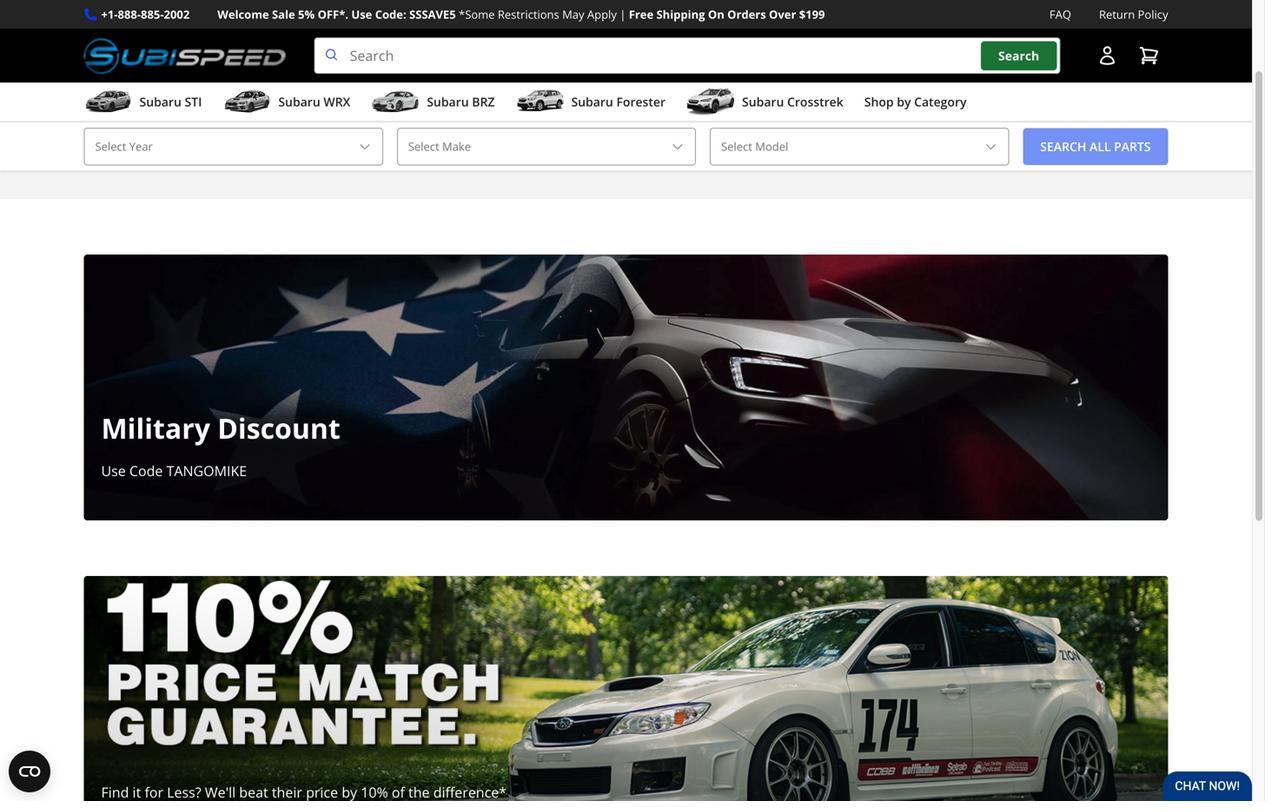 Task type: vqa. For each thing, say whether or not it's contained in the screenshot.
Select Make Image
yes



Task type: describe. For each thing, give the bounding box(es) containing it.
code:
[[375, 7, 407, 22]]

885-
[[141, 7, 164, 22]]

subaru forester
[[572, 94, 666, 110]]

a subaru wrx thumbnail image image
[[223, 89, 272, 115]]

code
[[129, 462, 163, 480]]

incredible
[[463, 140, 519, 157]]

use inside coupons power up your ride with deals at subispeed! use coupon codes for incredible savings. hurry, some of these are for limited-time only. don't miss out on boosting your performance today!
[[337, 140, 358, 157]]

miss
[[870, 140, 896, 157]]

select year image
[[358, 140, 372, 154]]

codes
[[407, 140, 441, 157]]

performance
[[1021, 140, 1094, 157]]

apply
[[588, 7, 617, 22]]

subaru wrx
[[279, 94, 351, 110]]

subispeed logo image
[[84, 37, 287, 74]]

subaru for subaru brz
[[427, 94, 469, 110]]

military discount
[[101, 410, 341, 447]]

coupons power up your ride with deals at subispeed! use coupon codes for incredible savings. hurry, some of these are for limited-time only. don't miss out on boosting your performance today!
[[84, 84, 1133, 157]]

+1-
[[101, 7, 118, 22]]

subaru crosstrek button
[[687, 86, 844, 121]]

limited-
[[734, 140, 777, 157]]

category
[[915, 94, 967, 110]]

coupon
[[361, 140, 404, 157]]

sale
[[272, 7, 295, 22]]

search input field
[[314, 37, 1061, 74]]

shipping
[[657, 7, 706, 22]]

may
[[563, 7, 585, 22]]

subaru crosstrek
[[743, 94, 844, 110]]

Select Make button
[[397, 128, 696, 166]]

faq
[[1050, 7, 1072, 22]]

*some restrictions may apply | free shipping on orders over $199
[[459, 7, 826, 22]]

sssave5
[[410, 7, 456, 22]]

$199
[[800, 7, 826, 22]]

coupons
[[84, 84, 264, 140]]

shop by category button
[[865, 86, 967, 121]]

2 for from the left
[[714, 140, 731, 157]]

a subaru brz thumbnail image image
[[371, 89, 420, 115]]

are
[[693, 140, 711, 157]]

+1-888-885-2002 link
[[101, 5, 190, 24]]

search button
[[982, 41, 1057, 70]]

return
[[1100, 7, 1136, 22]]

free
[[629, 7, 654, 22]]

faq link
[[1050, 5, 1072, 24]]

wrx
[[324, 94, 351, 110]]

welcome sale 5% off*. use code: sssave5
[[218, 7, 456, 22]]

888-
[[118, 7, 141, 22]]

|
[[620, 7, 626, 22]]

*some
[[459, 7, 495, 22]]

2 vertical spatial use
[[101, 462, 126, 480]]

policy
[[1139, 7, 1169, 22]]

over
[[770, 7, 797, 22]]

ride
[[170, 140, 192, 157]]

deals
[[223, 140, 253, 157]]

subaru brz button
[[371, 86, 495, 121]]

subaru for subaru crosstrek
[[743, 94, 785, 110]]

use code tangomike
[[101, 462, 247, 480]]

subaru wrx button
[[223, 86, 351, 121]]

button image
[[1098, 45, 1119, 66]]

subaru sti button
[[84, 86, 202, 121]]



Task type: locate. For each thing, give the bounding box(es) containing it.
subaru inside dropdown button
[[427, 94, 469, 110]]

at
[[256, 140, 267, 157]]

only.
[[806, 140, 833, 157]]

open widget image
[[9, 751, 50, 793]]

subaru forester button
[[516, 86, 666, 121]]

3 subaru from the left
[[427, 94, 469, 110]]

select model image
[[984, 140, 998, 154]]

subaru brz
[[427, 94, 495, 110]]

use left the coupon
[[337, 140, 358, 157]]

shop by category
[[865, 94, 967, 110]]

on
[[921, 140, 936, 157]]

subaru up limited-
[[743, 94, 785, 110]]

1 horizontal spatial your
[[992, 140, 1018, 157]]

5%
[[298, 7, 315, 22]]

Select Year button
[[84, 128, 383, 166]]

1 vertical spatial use
[[337, 140, 358, 157]]

a subaru forester thumbnail image image
[[516, 89, 565, 115]]

subispeed!
[[270, 140, 333, 157]]

out
[[899, 140, 918, 157]]

power
[[84, 140, 120, 157]]

these
[[658, 140, 689, 157]]

2 subaru from the left
[[279, 94, 321, 110]]

subaru left sti
[[140, 94, 182, 110]]

subaru
[[140, 94, 182, 110], [279, 94, 321, 110], [427, 94, 469, 110], [572, 94, 614, 110], [743, 94, 785, 110]]

of
[[644, 140, 655, 157]]

brz
[[472, 94, 495, 110]]

return policy
[[1100, 7, 1169, 22]]

for right codes
[[444, 140, 460, 157]]

don't
[[836, 140, 867, 157]]

hurry,
[[570, 140, 606, 157]]

1 your from the left
[[141, 140, 167, 157]]

boosting
[[939, 140, 988, 157]]

for right are
[[714, 140, 731, 157]]

with
[[196, 140, 220, 157]]

subaru for subaru sti
[[140, 94, 182, 110]]

search
[[999, 47, 1040, 64]]

crosstrek
[[788, 94, 844, 110]]

1 horizontal spatial for
[[714, 140, 731, 157]]

0 horizontal spatial your
[[141, 140, 167, 157]]

your right "up"
[[141, 140, 167, 157]]

discount
[[218, 410, 341, 447]]

savings.
[[522, 140, 567, 157]]

use left 'code'
[[101, 462, 126, 480]]

shop
[[865, 94, 894, 110]]

a subaru crosstrek thumbnail image image
[[687, 89, 736, 115]]

off*.
[[318, 7, 349, 22]]

+1-888-885-2002
[[101, 7, 190, 22]]

4 subaru from the left
[[572, 94, 614, 110]]

welcome
[[218, 7, 269, 22]]

0 vertical spatial use
[[352, 7, 372, 22]]

Select Model button
[[710, 128, 1010, 166]]

0 horizontal spatial for
[[444, 140, 460, 157]]

1 subaru from the left
[[140, 94, 182, 110]]

subaru for subaru wrx
[[279, 94, 321, 110]]

on
[[709, 7, 725, 22]]

orders
[[728, 7, 767, 22]]

2002
[[164, 7, 190, 22]]

for
[[444, 140, 460, 157], [714, 140, 731, 157]]

subaru left brz
[[427, 94, 469, 110]]

use
[[352, 7, 372, 22], [337, 140, 358, 157], [101, 462, 126, 480]]

subaru left wrx
[[279, 94, 321, 110]]

up
[[123, 140, 138, 157]]

5 subaru from the left
[[743, 94, 785, 110]]

subaru up the hurry,
[[572, 94, 614, 110]]

your right boosting
[[992, 140, 1018, 157]]

sti
[[185, 94, 202, 110]]

1 for from the left
[[444, 140, 460, 157]]

select make image
[[671, 140, 685, 154]]

subaru sti
[[140, 94, 202, 110]]

subaru for subaru forester
[[572, 94, 614, 110]]

a subaru sti thumbnail image image
[[84, 89, 133, 115]]

time
[[777, 140, 802, 157]]

some
[[609, 140, 640, 157]]

restrictions
[[498, 7, 560, 22]]

forester
[[617, 94, 666, 110]]

your
[[141, 140, 167, 157], [992, 140, 1018, 157]]

use right off*.
[[352, 7, 372, 22]]

today!
[[1098, 140, 1133, 157]]

return policy link
[[1100, 5, 1169, 24]]

2 your from the left
[[992, 140, 1018, 157]]

tangomike
[[167, 462, 247, 480]]

by
[[897, 94, 912, 110]]

military
[[101, 410, 210, 447]]



